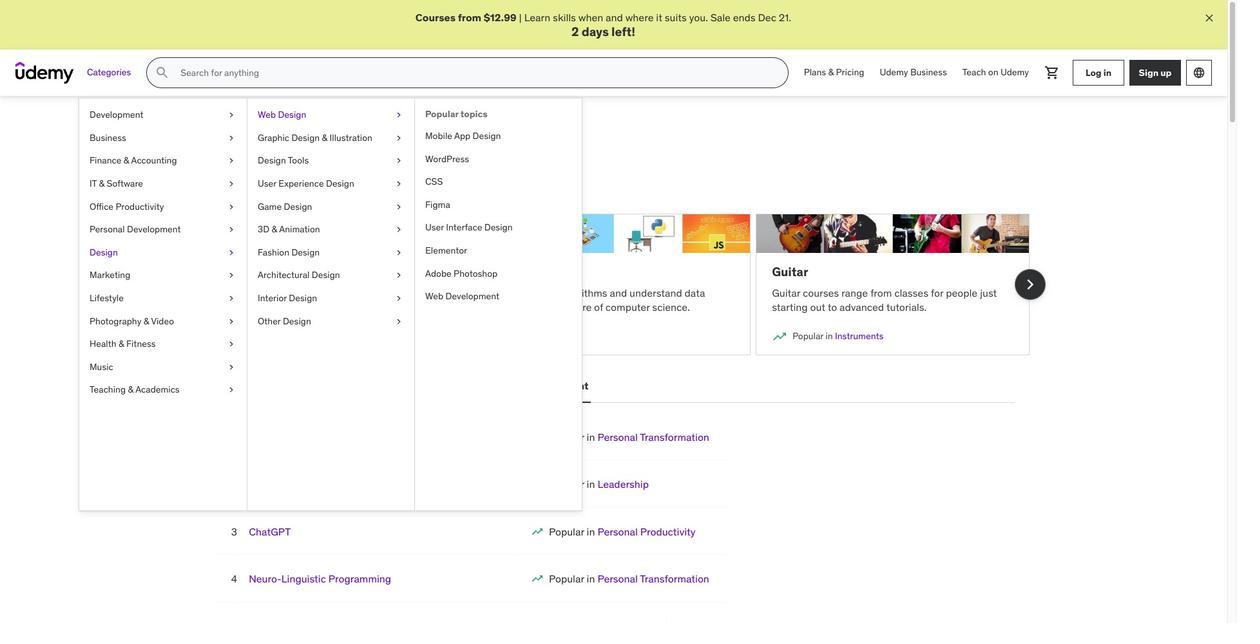 Task type: describe. For each thing, give the bounding box(es) containing it.
personal for 4th cell
[[598, 573, 638, 586]]

0 vertical spatial productivity
[[116, 201, 164, 212]]

or
[[352, 164, 361, 177]]

elementor
[[425, 245, 467, 256]]

neuro-linguistic programming
[[249, 573, 391, 586]]

interface
[[446, 222, 482, 234]]

xsmall image for other design
[[394, 315, 404, 328]]

css
[[425, 176, 443, 188]]

personal for third cell from the top
[[598, 526, 638, 539]]

design down graphic
[[258, 155, 286, 167]]

user interface design link
[[415, 217, 582, 240]]

courses
[[416, 11, 456, 24]]

popular inside web design 'element'
[[425, 108, 459, 120]]

from inside use statistical probability to teach computers how to learn from data.
[[239, 301, 261, 314]]

left!
[[612, 24, 635, 40]]

user for user interface design
[[425, 222, 444, 234]]

xsmall image for health & fitness
[[226, 338, 237, 351]]

5 cell from the top
[[549, 620, 710, 624]]

sign up
[[1139, 67, 1172, 78]]

& for photography & video
[[144, 315, 149, 327]]

health
[[90, 338, 116, 350]]

to inside the learn to build algorithms and understand data structures at the core of computer science.
[[521, 287, 531, 300]]

computer
[[606, 301, 650, 314]]

interior design
[[258, 293, 317, 304]]

algorithms
[[558, 287, 608, 300]]

4
[[231, 573, 237, 586]]

& for health & fitness
[[119, 338, 124, 350]]

2 udemy from the left
[[1001, 67, 1029, 78]]

categories button
[[79, 57, 139, 88]]

wordpress link
[[415, 148, 582, 171]]

other
[[258, 315, 281, 327]]

and inside the learn to build algorithms and understand data structures at the core of computer science.
[[610, 287, 627, 300]]

xsmall image for 3d & animation
[[394, 224, 404, 236]]

game design
[[258, 201, 312, 212]]

web design element
[[414, 99, 582, 511]]

courses
[[803, 287, 839, 300]]

xsmall image for business
[[226, 132, 237, 145]]

xsmall image for architectural design
[[394, 270, 404, 282]]

popular and trending topics
[[198, 127, 412, 147]]

design up popular and trending topics
[[278, 109, 306, 121]]

to inside guitar courses range from classes for people just starting out to advanced tutorials.
[[828, 301, 837, 314]]

neuro-linguistic programming link
[[249, 573, 391, 586]]

to right how
[[445, 287, 455, 300]]

learning
[[266, 264, 317, 280]]

teach
[[963, 67, 986, 78]]

design right app
[[473, 130, 501, 142]]

experience
[[279, 178, 324, 189]]

mobile app design link
[[415, 125, 582, 148]]

guitar for guitar courses range from classes for people just starting out to advanced tutorials.
[[772, 287, 801, 300]]

next image
[[1020, 275, 1041, 295]]

design down fashion design link on the top left of page
[[312, 270, 340, 281]]

interior design link
[[247, 287, 414, 310]]

music link
[[79, 356, 247, 379]]

game design link
[[247, 196, 414, 219]]

structures
[[493, 301, 540, 314]]

leadership link
[[598, 478, 649, 491]]

& for teaching & academics
[[128, 384, 133, 396]]

chatgpt link
[[249, 526, 291, 539]]

tutorials.
[[887, 301, 927, 314]]

linguistic
[[281, 573, 326, 586]]

on
[[989, 67, 999, 78]]

log
[[1086, 67, 1102, 78]]

3
[[231, 526, 237, 539]]

data
[[685, 287, 705, 300]]

design tools
[[258, 155, 309, 167]]

web development link
[[415, 286, 582, 309]]

animation
[[279, 224, 320, 235]]

accounting
[[131, 155, 177, 167]]

up
[[1161, 67, 1172, 78]]

office
[[90, 201, 113, 212]]

fashion design link
[[247, 242, 414, 264]]

health & fitness
[[90, 338, 156, 350]]

popular in image for popular in personal productivity
[[531, 526, 544, 539]]

just
[[980, 287, 997, 300]]

popular in personal transformation for 4th cell personal transformation link
[[549, 573, 710, 586]]

how
[[424, 287, 443, 300]]

from inside courses from $12.99 | learn skills when and where it suits you. sale ends dec 21. 2 days left!
[[458, 11, 481, 24]]

in up popular in leadership
[[587, 431, 595, 444]]

3d & animation link
[[247, 219, 414, 242]]

carousel element
[[198, 198, 1046, 371]]

the
[[554, 301, 569, 314]]

learn for algorithms
[[493, 287, 519, 300]]

improve
[[364, 164, 401, 177]]

& down web design link
[[322, 132, 328, 144]]

teaching & academics link
[[79, 379, 247, 402]]

days
[[582, 24, 609, 40]]

in down popular in leadership
[[587, 526, 595, 539]]

xsmall image for web design
[[394, 109, 404, 122]]

mobile app design
[[425, 130, 501, 142]]

finance & accounting
[[90, 155, 177, 167]]

user interface design
[[425, 222, 513, 234]]

other design
[[258, 315, 311, 327]]

design link
[[79, 242, 247, 264]]

xsmall image for graphic design & illustration
[[394, 132, 404, 145]]

xsmall image for lifestyle
[[226, 293, 237, 305]]

teaching
[[90, 384, 126, 396]]

lifestyle
[[90, 293, 124, 304]]

development for personal development button on the left bottom of the page
[[523, 380, 589, 393]]

wordpress
[[425, 153, 469, 165]]

xsmall image for interior design
[[394, 293, 404, 305]]

it & software link
[[79, 173, 247, 196]]

music
[[90, 361, 113, 373]]

algorithms
[[493, 264, 558, 280]]

user experience design
[[258, 178, 354, 189]]

it
[[90, 178, 97, 189]]

pricing
[[836, 67, 865, 78]]

1 vertical spatial skills
[[464, 164, 487, 177]]

personal productivity link
[[598, 526, 696, 539]]

design tools link
[[247, 150, 414, 173]]

xsmall image for design tools
[[394, 155, 404, 168]]

skills inside courses from $12.99 | learn skills when and where it suits you. sale ends dec 21. 2 days left!
[[553, 11, 576, 24]]

design up animation
[[284, 201, 312, 212]]

dec
[[758, 11, 777, 24]]

popular topics
[[425, 108, 488, 120]]

bestselling
[[216, 380, 271, 393]]

lifestyle link
[[79, 287, 247, 310]]

design down interior design
[[283, 315, 311, 327]]

Search for anything text field
[[178, 62, 773, 84]]



Task type: vqa. For each thing, say whether or not it's contained in the screenshot.
where at the top of page
yes



Task type: locate. For each thing, give the bounding box(es) containing it.
21.
[[779, 11, 792, 24]]

interior
[[258, 293, 287, 304]]

& left 'video'
[[144, 315, 149, 327]]

learn to build algorithms and understand data structures at the core of computer science.
[[493, 287, 705, 314]]

from left $12.99
[[458, 11, 481, 24]]

design down architectural design
[[289, 293, 317, 304]]

popular in personal productivity
[[549, 526, 696, 539]]

xsmall image for teaching & academics
[[226, 384, 237, 397]]

teaching & academics
[[90, 384, 180, 396]]

in down the popular in personal productivity
[[587, 573, 595, 586]]

xsmall image for fashion design
[[394, 247, 404, 259]]

2 vertical spatial and
[[610, 287, 627, 300]]

when
[[579, 11, 603, 24]]

1 horizontal spatial user
[[425, 222, 444, 234]]

photography & video
[[90, 315, 174, 327]]

in left instruments link
[[826, 331, 833, 342]]

shopping cart with 0 items image
[[1045, 65, 1060, 81]]

0 horizontal spatial productivity
[[116, 201, 164, 212]]

business inside business link
[[90, 132, 126, 144]]

in down other
[[267, 331, 275, 342]]

personal development link
[[79, 219, 247, 242]]

business inside the "udemy business" link
[[911, 67, 947, 78]]

1 horizontal spatial skills
[[553, 11, 576, 24]]

0 vertical spatial topics
[[461, 108, 488, 120]]

graphic
[[258, 132, 289, 144]]

personal development for personal development link
[[90, 224, 181, 235]]

guitar inside guitar courses range from classes for people just starting out to advanced tutorials.
[[772, 287, 801, 300]]

graphic design & illustration link
[[247, 127, 414, 150]]

science.
[[652, 301, 690, 314]]

xsmall image inside the graphic design & illustration link
[[394, 132, 404, 145]]

xsmall image down computers
[[394, 315, 404, 328]]

design down 'new'
[[326, 178, 354, 189]]

personal development inside button
[[478, 380, 589, 393]]

2 personal transformation link from the top
[[598, 573, 710, 586]]

design up marketing
[[90, 247, 118, 258]]

2 popular in personal transformation from the top
[[549, 573, 710, 586]]

and
[[606, 11, 623, 24], [263, 127, 292, 147], [610, 287, 627, 300]]

xsmall image
[[226, 109, 237, 122], [394, 109, 404, 122], [226, 132, 237, 145], [226, 178, 237, 190], [394, 178, 404, 190], [394, 201, 404, 213], [226, 224, 237, 236], [226, 270, 237, 282], [394, 270, 404, 282], [394, 293, 404, 305], [226, 315, 237, 328], [226, 361, 237, 374], [226, 384, 237, 397]]

1 vertical spatial learn
[[198, 164, 224, 177]]

xsmall image inside design tools link
[[394, 155, 404, 168]]

understand
[[630, 287, 682, 300]]

1 vertical spatial guitar
[[772, 287, 801, 300]]

user down something
[[258, 178, 276, 189]]

xsmall image for office productivity
[[226, 201, 237, 213]]

xsmall image up something
[[226, 132, 237, 145]]

udemy right on
[[1001, 67, 1029, 78]]

in inside 'link'
[[1104, 67, 1112, 78]]

xsmall image inside fashion design link
[[394, 247, 404, 259]]

popular in
[[234, 331, 275, 342]]

personal transformation link for 4th cell
[[598, 573, 710, 586]]

xsmall image inside teaching & academics link
[[226, 384, 237, 397]]

0 vertical spatial personal transformation link
[[598, 431, 710, 444]]

1 horizontal spatial topics
[[461, 108, 488, 120]]

guitar for guitar
[[772, 264, 808, 280]]

xsmall image up your
[[394, 109, 404, 122]]

2 horizontal spatial learn
[[524, 11, 551, 24]]

0 vertical spatial web
[[258, 109, 276, 121]]

0 horizontal spatial udemy
[[880, 67, 908, 78]]

0 vertical spatial guitar
[[772, 264, 808, 280]]

design down animation
[[292, 247, 320, 258]]

web inside 'element'
[[425, 291, 443, 302]]

udemy right pricing
[[880, 67, 908, 78]]

1 vertical spatial personal transformation link
[[598, 573, 710, 586]]

xsmall image inside photography & video link
[[226, 315, 237, 328]]

xsmall image left web design
[[226, 109, 237, 122]]

2 transformation from the top
[[640, 573, 710, 586]]

1 horizontal spatial productivity
[[640, 526, 696, 539]]

and down web design
[[263, 127, 292, 147]]

personal development for personal development button on the left bottom of the page
[[478, 380, 589, 393]]

design up tools
[[292, 132, 320, 144]]

learn left something
[[198, 164, 224, 177]]

from down the statistical
[[239, 301, 261, 314]]

& right 3d
[[272, 224, 277, 235]]

plans
[[804, 67, 826, 78]]

of
[[594, 301, 603, 314]]

& for it & software
[[99, 178, 105, 189]]

adobe photoshop link
[[415, 263, 582, 286]]

out
[[810, 301, 826, 314]]

0 horizontal spatial topics
[[365, 127, 412, 147]]

3d
[[258, 224, 269, 235]]

2 guitar from the top
[[772, 287, 801, 300]]

1 vertical spatial web
[[425, 291, 443, 302]]

log in link
[[1073, 60, 1125, 86]]

3 cell from the top
[[549, 526, 696, 539]]

xsmall image inside it & software link
[[226, 178, 237, 190]]

something
[[226, 164, 275, 177]]

xsmall image up your
[[394, 132, 404, 145]]

leadership
[[598, 478, 649, 491]]

plans & pricing link
[[796, 57, 872, 88]]

design down figma link
[[484, 222, 513, 234]]

user experience design link
[[247, 173, 414, 196]]

web for web development
[[425, 291, 443, 302]]

photography
[[90, 315, 141, 327]]

learn for popular and trending topics
[[198, 164, 224, 177]]

0 horizontal spatial user
[[258, 178, 276, 189]]

statistical
[[234, 287, 279, 300]]

web down adobe
[[425, 291, 443, 302]]

xsmall image for user experience design
[[394, 178, 404, 190]]

0 horizontal spatial from
[[239, 301, 261, 314]]

xsmall image inside lifestyle link
[[226, 293, 237, 305]]

skills right existing
[[464, 164, 487, 177]]

design
[[278, 109, 306, 121], [473, 130, 501, 142], [292, 132, 320, 144], [258, 155, 286, 167], [326, 178, 354, 189], [284, 201, 312, 212], [484, 222, 513, 234], [90, 247, 118, 258], [292, 247, 320, 258], [312, 270, 340, 281], [289, 293, 317, 304], [283, 315, 311, 327]]

& right health
[[119, 338, 124, 350]]

learn inside courses from $12.99 | learn skills when and where it suits you. sale ends dec 21. 2 days left!
[[524, 11, 551, 24]]

personal development
[[90, 224, 181, 235], [478, 380, 589, 393]]

it
[[656, 11, 662, 24]]

& right the finance
[[124, 155, 129, 167]]

xsmall image left design tools
[[226, 155, 237, 168]]

machine
[[214, 264, 263, 280]]

learn something completely new or improve your existing skills
[[198, 164, 487, 177]]

app
[[454, 130, 471, 142]]

programming
[[329, 573, 391, 586]]

personal inside personal development button
[[478, 380, 521, 393]]

instruments
[[835, 331, 884, 342]]

popular in image
[[214, 329, 229, 345], [772, 329, 788, 345], [531, 526, 544, 539], [531, 573, 544, 586]]

web up graphic
[[258, 109, 276, 121]]

1 horizontal spatial web
[[425, 291, 443, 302]]

xsmall image inside design link
[[226, 247, 237, 259]]

instruments link
[[835, 331, 884, 342]]

learn up structures
[[493, 287, 519, 300]]

|
[[519, 11, 522, 24]]

marketing link
[[79, 264, 247, 287]]

0 vertical spatial transformation
[[640, 431, 710, 444]]

software
[[107, 178, 143, 189]]

0 horizontal spatial personal development
[[90, 224, 181, 235]]

personal transformation link for fifth cell from the bottom of the page
[[598, 431, 710, 444]]

& for finance & accounting
[[124, 155, 129, 167]]

&
[[829, 67, 834, 78], [322, 132, 328, 144], [124, 155, 129, 167], [99, 178, 105, 189], [272, 224, 277, 235], [144, 315, 149, 327], [119, 338, 124, 350], [128, 384, 133, 396]]

completely
[[278, 164, 328, 177]]

business left teach
[[911, 67, 947, 78]]

& for 3d & animation
[[272, 224, 277, 235]]

teach
[[344, 287, 370, 300]]

xsmall image left 3d
[[226, 224, 237, 236]]

1 vertical spatial business
[[90, 132, 126, 144]]

xsmall image for design
[[226, 247, 237, 259]]

1 vertical spatial from
[[871, 287, 892, 300]]

web design link
[[247, 104, 414, 127]]

1 vertical spatial productivity
[[640, 526, 696, 539]]

close image
[[1203, 12, 1216, 24]]

web for web design
[[258, 109, 276, 121]]

finance & accounting link
[[79, 150, 247, 173]]

to
[[332, 287, 342, 300], [445, 287, 455, 300], [521, 287, 531, 300], [828, 301, 837, 314]]

xsmall image for music
[[226, 361, 237, 374]]

other design link
[[247, 310, 414, 333]]

from inside guitar courses range from classes for people just starting out to advanced tutorials.
[[871, 287, 892, 300]]

1 guitar from the top
[[772, 264, 808, 280]]

1 vertical spatial topics
[[365, 127, 412, 147]]

xsmall image up use
[[226, 270, 237, 282]]

and inside courses from $12.99 | learn skills when and where it suits you. sale ends dec 21. 2 days left!
[[606, 11, 623, 24]]

3d & animation
[[258, 224, 320, 235]]

xsmall image left figma on the top of page
[[394, 201, 404, 213]]

choose a language image
[[1193, 67, 1206, 79]]

where
[[626, 11, 654, 24]]

business up the finance
[[90, 132, 126, 144]]

1 vertical spatial personal development
[[478, 380, 589, 393]]

popular in personal transformation down the popular in personal productivity
[[549, 573, 710, 586]]

& right plans
[[829, 67, 834, 78]]

udemy business link
[[872, 57, 955, 88]]

0 vertical spatial business
[[911, 67, 947, 78]]

2
[[572, 24, 579, 40]]

to up structures
[[521, 287, 531, 300]]

in right log
[[1104, 67, 1112, 78]]

learn right |
[[524, 11, 551, 24]]

xsmall image left game
[[226, 201, 237, 213]]

xsmall image inside health & fitness link
[[226, 338, 237, 351]]

xsmall image inside architectural design link
[[394, 270, 404, 282]]

xsmall image up machine
[[226, 247, 237, 259]]

development inside web design 'element'
[[446, 291, 500, 302]]

xsmall image for personal development
[[226, 224, 237, 236]]

1 vertical spatial user
[[425, 222, 444, 234]]

video
[[151, 315, 174, 327]]

0 vertical spatial user
[[258, 178, 276, 189]]

personal for fifth cell from the bottom of the page
[[598, 431, 638, 444]]

xsmall image down popular in
[[226, 384, 237, 397]]

1 horizontal spatial learn
[[493, 287, 519, 300]]

learn inside the learn to build algorithms and understand data structures at the core of computer science.
[[493, 287, 519, 300]]

xsmall image down your
[[394, 224, 404, 236]]

personal transformation link up leadership link
[[598, 431, 710, 444]]

1 horizontal spatial business
[[911, 67, 947, 78]]

0 horizontal spatial skills
[[464, 164, 487, 177]]

log in
[[1086, 67, 1112, 78]]

bestselling button
[[213, 371, 273, 402]]

xsmall image right or
[[394, 155, 404, 168]]

0 horizontal spatial web
[[258, 109, 276, 121]]

0 vertical spatial popular in personal transformation
[[549, 431, 710, 444]]

0 vertical spatial skills
[[553, 11, 576, 24]]

teach on udemy
[[963, 67, 1029, 78]]

0 horizontal spatial business
[[90, 132, 126, 144]]

xsmall image for photography & video
[[226, 315, 237, 328]]

xsmall image inside marketing link
[[226, 270, 237, 282]]

1 horizontal spatial personal development
[[478, 380, 589, 393]]

topics up improve
[[365, 127, 412, 147]]

personal development button
[[475, 371, 591, 402]]

2 horizontal spatial from
[[871, 287, 892, 300]]

to right out
[[828, 301, 837, 314]]

popular in personal transformation for personal transformation link corresponding to fifth cell from the bottom of the page
[[549, 431, 710, 444]]

and up computer
[[610, 287, 627, 300]]

udemy business
[[880, 67, 947, 78]]

& right teaching
[[128, 384, 133, 396]]

use statistical probability to teach computers how to learn from data.
[[214, 287, 455, 314]]

xsmall image for it & software
[[226, 178, 237, 190]]

fashion design
[[258, 247, 320, 258]]

you.
[[689, 11, 708, 24]]

personal transformation link down personal productivity link
[[598, 573, 710, 586]]

xsmall image
[[394, 132, 404, 145], [226, 155, 237, 168], [394, 155, 404, 168], [226, 201, 237, 213], [394, 224, 404, 236], [226, 247, 237, 259], [394, 247, 404, 259], [226, 293, 237, 305], [394, 315, 404, 328], [226, 338, 237, 351]]

mobile
[[425, 130, 452, 142]]

& for plans & pricing
[[829, 67, 834, 78]]

development for web development link
[[446, 291, 500, 302]]

1 cell from the top
[[549, 431, 710, 444]]

popular in personal transformation up the leadership on the bottom of the page
[[549, 431, 710, 444]]

business link
[[79, 127, 247, 150]]

xsmall image down something
[[226, 178, 237, 190]]

user down figma on the top of page
[[425, 222, 444, 234]]

popular in image for popular in personal transformation
[[531, 573, 544, 586]]

sign
[[1139, 67, 1159, 78]]

new
[[331, 164, 350, 177]]

2 cell from the top
[[549, 478, 649, 491]]

xsmall image inside 'development' link
[[226, 109, 237, 122]]

xsmall image inside personal development link
[[226, 224, 237, 236]]

udemy image
[[15, 62, 74, 84]]

& right it
[[99, 178, 105, 189]]

1 transformation from the top
[[640, 431, 710, 444]]

xsmall image inside 3d & animation link
[[394, 224, 404, 236]]

xsmall image inside office productivity link
[[226, 201, 237, 213]]

photography & video link
[[79, 310, 247, 333]]

xsmall image up computers
[[394, 247, 404, 259]]

skills
[[553, 11, 576, 24], [464, 164, 487, 177]]

1 horizontal spatial udemy
[[1001, 67, 1029, 78]]

xsmall image for marketing
[[226, 270, 237, 282]]

development inside button
[[523, 380, 589, 393]]

0 vertical spatial learn
[[524, 11, 551, 24]]

xsmall image inside user experience design link
[[394, 178, 404, 190]]

xsmall image for development
[[226, 109, 237, 122]]

user for user experience design
[[258, 178, 276, 189]]

from up the advanced
[[871, 287, 892, 300]]

to left teach
[[332, 287, 342, 300]]

4 cell from the top
[[549, 573, 710, 586]]

xsmall image down machine
[[226, 293, 237, 305]]

development for personal development link
[[127, 224, 181, 235]]

personal inside personal development link
[[90, 224, 125, 235]]

xsmall image inside finance & accounting link
[[226, 155, 237, 168]]

ends
[[733, 11, 756, 24]]

1 vertical spatial transformation
[[640, 573, 710, 586]]

1 udemy from the left
[[880, 67, 908, 78]]

sign up link
[[1130, 60, 1181, 86]]

submit search image
[[155, 65, 170, 81]]

xsmall image inside business link
[[226, 132, 237, 145]]

xsmall image inside game design link
[[394, 201, 404, 213]]

popular in leadership
[[549, 478, 649, 491]]

probability
[[281, 287, 330, 300]]

xsmall image for game design
[[394, 201, 404, 213]]

advanced
[[840, 301, 884, 314]]

0 vertical spatial from
[[458, 11, 481, 24]]

0 vertical spatial and
[[606, 11, 623, 24]]

xsmall image up bestselling
[[226, 361, 237, 374]]

range
[[842, 287, 868, 300]]

guitar
[[772, 264, 808, 280], [772, 287, 801, 300]]

xsmall image inside web design link
[[394, 109, 404, 122]]

architectural
[[258, 270, 310, 281]]

xsmall image left how
[[394, 293, 404, 305]]

use
[[214, 287, 232, 300]]

0 horizontal spatial learn
[[198, 164, 224, 177]]

cell
[[549, 431, 710, 444], [549, 478, 649, 491], [549, 526, 696, 539], [549, 573, 710, 586], [549, 620, 710, 624]]

xsmall image down your
[[394, 178, 404, 190]]

1 horizontal spatial from
[[458, 11, 481, 24]]

xsmall image down learn
[[226, 315, 237, 328]]

css link
[[415, 171, 582, 194]]

topics inside web design 'element'
[[461, 108, 488, 120]]

user inside web design 'element'
[[425, 222, 444, 234]]

your
[[403, 164, 423, 177]]

1 vertical spatial and
[[263, 127, 292, 147]]

xsmall image inside 'music' link
[[226, 361, 237, 374]]

topics up mobile app design
[[461, 108, 488, 120]]

and up left!
[[606, 11, 623, 24]]

courses from $12.99 | learn skills when and where it suits you. sale ends dec 21. 2 days left!
[[416, 11, 792, 40]]

xsmall image down learn
[[226, 338, 237, 351]]

classes
[[895, 287, 929, 300]]

1 vertical spatial popular in personal transformation
[[549, 573, 710, 586]]

data.
[[263, 301, 286, 314]]

in left the leadership on the bottom of the page
[[587, 478, 595, 491]]

machine learning
[[214, 264, 317, 280]]

1 personal transformation link from the top
[[598, 431, 710, 444]]

skills up 2
[[553, 11, 576, 24]]

2 vertical spatial from
[[239, 301, 261, 314]]

1 popular in personal transformation from the top
[[549, 431, 710, 444]]

neuro-
[[249, 573, 281, 586]]

2 vertical spatial learn
[[493, 287, 519, 300]]

xsmall image inside 'other design' link
[[394, 315, 404, 328]]

xsmall image for finance & accounting
[[226, 155, 237, 168]]

popular in image for popular in instruments
[[772, 329, 788, 345]]

0 vertical spatial personal development
[[90, 224, 181, 235]]

xsmall image up computers
[[394, 270, 404, 282]]

xsmall image inside interior design link
[[394, 293, 404, 305]]

starting
[[772, 301, 808, 314]]



